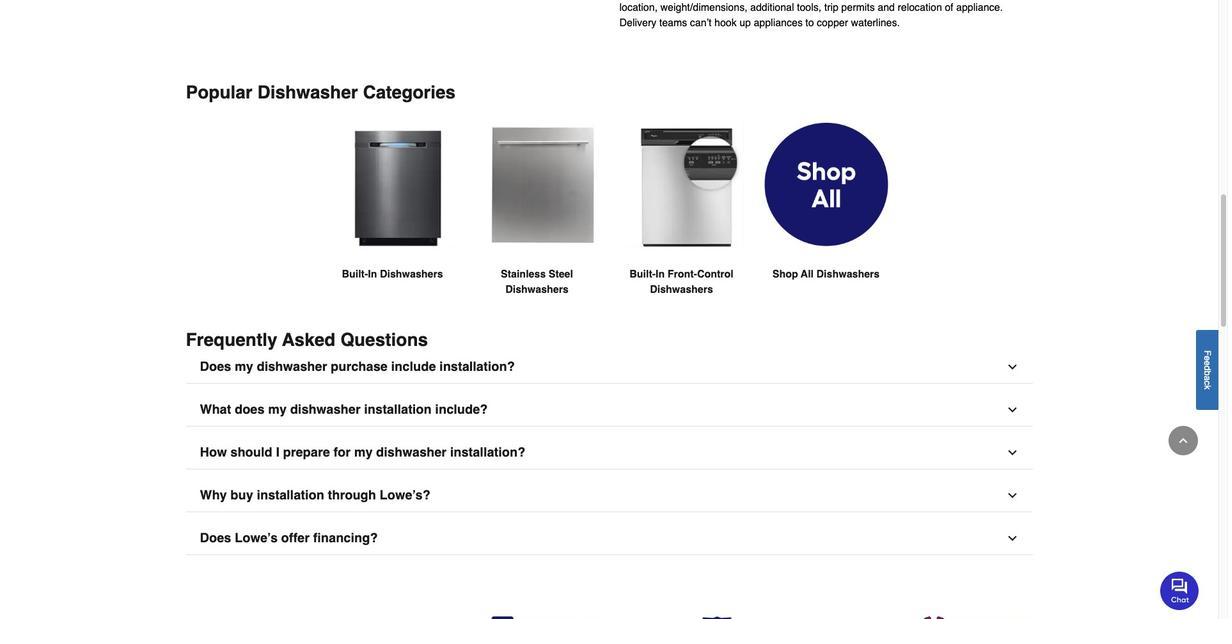 Task type: locate. For each thing, give the bounding box(es) containing it.
2 chevron down image from the top
[[1006, 404, 1019, 417]]

0 vertical spatial my
[[235, 360, 253, 375]]

shop all dishwashers link
[[764, 123, 888, 313]]

1 vertical spatial does
[[200, 531, 231, 546]]

f e e d b a c k
[[1203, 350, 1213, 389]]

2 does from the top
[[200, 531, 231, 546]]

0 horizontal spatial in
[[368, 269, 377, 281]]

include
[[391, 360, 436, 375]]

a stainless steel dishwasher with a bar-style handle for opening and closing. image
[[475, 123, 599, 247]]

does
[[200, 360, 231, 375], [200, 531, 231, 546]]

lowe's?
[[380, 488, 430, 503]]

2 built- from the left
[[630, 269, 656, 281]]

dishwasher
[[257, 360, 327, 375], [290, 403, 361, 417], [376, 446, 447, 460]]

installation? up include? at the left bottom of the page
[[440, 360, 515, 375]]

chevron down image
[[1006, 361, 1019, 374], [1006, 404, 1019, 417], [1006, 447, 1019, 460], [1006, 533, 1019, 545]]

my right for
[[354, 446, 373, 460]]

popular
[[186, 82, 253, 103]]

does for does my dishwasher purchase include installation?
[[200, 360, 231, 375]]

a dark gray built-in dishwasher. image
[[330, 123, 455, 247]]

dishwasher down frequently asked questions
[[257, 360, 327, 375]]

1 chevron down image from the top
[[1006, 361, 1019, 374]]

2 e from the top
[[1203, 361, 1213, 366]]

built- inside built-in front-control dishwashers
[[630, 269, 656, 281]]

built- for built-in dishwashers
[[342, 269, 368, 281]]

what
[[200, 403, 231, 417]]

does for does lowe's offer financing?
[[200, 531, 231, 546]]

dishwashers inside built-in dishwashers link
[[380, 269, 443, 281]]

0 horizontal spatial built-
[[342, 269, 368, 281]]

installation up does lowe's offer financing?
[[257, 488, 324, 503]]

1 in from the left
[[368, 269, 377, 281]]

asked
[[282, 330, 335, 350]]

a
[[1203, 376, 1213, 381]]

does
[[235, 403, 265, 417]]

what does my dishwasher installation include?
[[200, 403, 488, 417]]

1 horizontal spatial my
[[268, 403, 287, 417]]

2 in from the left
[[656, 269, 665, 281]]

0 vertical spatial installation?
[[440, 360, 515, 375]]

1 built- from the left
[[342, 269, 368, 281]]

how should i prepare for my dishwasher installation?
[[200, 446, 526, 460]]

frequently
[[186, 330, 277, 350]]

0 vertical spatial dishwasher
[[257, 360, 327, 375]]

does inside button
[[200, 531, 231, 546]]

1 horizontal spatial in
[[656, 269, 665, 281]]

chevron down image for my
[[1006, 447, 1019, 460]]

chevron down image inside does lowe's offer financing? button
[[1006, 533, 1019, 545]]

built-
[[342, 269, 368, 281], [630, 269, 656, 281]]

e up 'b'
[[1203, 361, 1213, 366]]

built-in front-control dishwashers link
[[620, 123, 744, 328]]

my down frequently
[[235, 360, 253, 375]]

chevron down image for include?
[[1006, 404, 1019, 417]]

3 chevron down image from the top
[[1006, 447, 1019, 460]]

chat invite button image
[[1160, 571, 1199, 610]]

2 vertical spatial my
[[354, 446, 373, 460]]

my right does
[[268, 403, 287, 417]]

dishwashers inside stainless steel dishwashers
[[505, 284, 569, 296]]

4 chevron down image from the top
[[1006, 533, 1019, 545]]

in
[[368, 269, 377, 281], [656, 269, 665, 281]]

1 vertical spatial dishwasher
[[290, 403, 361, 417]]

frequently asked questions
[[186, 330, 428, 350]]

a blue badge icon. image
[[620, 617, 815, 619]]

my
[[235, 360, 253, 375], [268, 403, 287, 417], [354, 446, 373, 460]]

does lowe's offer financing? button
[[186, 523, 1033, 556]]

chevron down image inside the does my dishwasher purchase include installation? button
[[1006, 361, 1019, 374]]

dishwashers for all
[[817, 269, 880, 281]]

a stainless steel built-in front-control dishwasher. image
[[620, 123, 744, 247]]

installation
[[364, 403, 432, 417], [257, 488, 324, 503]]

chevron down image inside what does my dishwasher installation include? button
[[1006, 404, 1019, 417]]

installation? down include? at the left bottom of the page
[[450, 446, 526, 460]]

does inside button
[[200, 360, 231, 375]]

1 horizontal spatial built-
[[630, 269, 656, 281]]

a dark blue background check icon. image
[[404, 617, 599, 619]]

does left lowe's
[[200, 531, 231, 546]]

built- for built-in front-control dishwashers
[[630, 269, 656, 281]]

e up d
[[1203, 356, 1213, 361]]

dishwashers
[[380, 269, 443, 281], [817, 269, 880, 281], [505, 284, 569, 296], [650, 284, 713, 296]]

shop
[[773, 269, 798, 281]]

1 horizontal spatial installation
[[364, 403, 432, 417]]

what does my dishwasher installation include? button
[[186, 394, 1033, 427]]

installation?
[[440, 360, 515, 375], [450, 446, 526, 460]]

buy
[[230, 488, 253, 503]]

stainless steel dishwashers link
[[475, 123, 599, 328]]

2 horizontal spatial my
[[354, 446, 373, 460]]

dishwasher inside how should i prepare for my dishwasher installation? button
[[376, 446, 447, 460]]

in for front-
[[656, 269, 665, 281]]

categories
[[363, 82, 456, 103]]

questions
[[340, 330, 428, 350]]

how should i prepare for my dishwasher installation? button
[[186, 437, 1033, 470]]

2 vertical spatial dishwasher
[[376, 446, 447, 460]]

why buy installation through lowe's?
[[200, 488, 430, 503]]

for
[[334, 446, 351, 460]]

dishwasher up lowe's?
[[376, 446, 447, 460]]

chevron down image inside how should i prepare for my dishwasher installation? button
[[1006, 447, 1019, 460]]

dishwasher up for
[[290, 403, 361, 417]]

dishwashers inside shop all dishwashers link
[[817, 269, 880, 281]]

purchase
[[331, 360, 388, 375]]

installation down include
[[364, 403, 432, 417]]

e
[[1203, 356, 1213, 361], [1203, 361, 1213, 366]]

1 does from the top
[[200, 360, 231, 375]]

1 vertical spatial my
[[268, 403, 287, 417]]

chevron up image
[[1177, 434, 1190, 447]]

1 vertical spatial installation
[[257, 488, 324, 503]]

in inside built-in front-control dishwashers
[[656, 269, 665, 281]]

chevron down image
[[1006, 490, 1019, 502]]

dishwashers inside built-in front-control dishwashers
[[650, 284, 713, 296]]

does down frequently
[[200, 360, 231, 375]]

0 vertical spatial does
[[200, 360, 231, 375]]



Task type: vqa. For each thing, say whether or not it's contained in the screenshot.
Does
yes



Task type: describe. For each thing, give the bounding box(es) containing it.
front-
[[668, 269, 697, 281]]

b
[[1203, 371, 1213, 376]]

through
[[328, 488, 376, 503]]

k
[[1203, 385, 1213, 389]]

stainless steel dishwashers
[[501, 269, 573, 296]]

chevron down image for installation?
[[1006, 361, 1019, 374]]

why buy installation through lowe's? button
[[186, 480, 1033, 513]]

offer
[[281, 531, 310, 546]]

how
[[200, 446, 227, 460]]

built-in dishwashers link
[[330, 123, 455, 313]]

control
[[697, 269, 734, 281]]

built-in front-control dishwashers
[[630, 269, 734, 296]]

1 e from the top
[[1203, 356, 1213, 361]]

does lowe's offer financing?
[[200, 531, 378, 546]]

built-in dishwashers
[[342, 269, 443, 281]]

1 vertical spatial installation?
[[450, 446, 526, 460]]

0 horizontal spatial installation
[[257, 488, 324, 503]]

d
[[1203, 366, 1213, 371]]

0 horizontal spatial my
[[235, 360, 253, 375]]

shop all dishwashers
[[773, 269, 880, 281]]

popular dishwasher categories
[[186, 82, 456, 103]]

dishwashers for steel
[[505, 284, 569, 296]]

dishwashers for in
[[380, 269, 443, 281]]

f e e d b a c k button
[[1196, 330, 1219, 410]]

in for dishwashers
[[368, 269, 377, 281]]

steel
[[549, 269, 573, 281]]

dishwasher inside the does my dishwasher purchase include installation? button
[[257, 360, 327, 375]]

f
[[1203, 350, 1213, 356]]

lowe's
[[235, 531, 278, 546]]

prepare
[[283, 446, 330, 460]]

scroll to top element
[[1169, 426, 1198, 455]]

why
[[200, 488, 227, 503]]

0 vertical spatial installation
[[364, 403, 432, 417]]

i
[[276, 446, 280, 460]]

dishwasher inside what does my dishwasher installation include? button
[[290, 403, 361, 417]]

financing?
[[313, 531, 378, 546]]

should
[[230, 446, 272, 460]]

include?
[[435, 403, 488, 417]]

a lowe's red vest icon. image
[[835, 617, 1030, 619]]

does my dishwasher purchase include installation?
[[200, 360, 515, 375]]

does my dishwasher purchase include installation? button
[[186, 352, 1033, 384]]

c
[[1203, 381, 1213, 385]]

dishwasher
[[257, 82, 358, 103]]

all
[[801, 269, 814, 281]]

stainless
[[501, 269, 546, 281]]

shop all. image
[[764, 123, 888, 247]]



